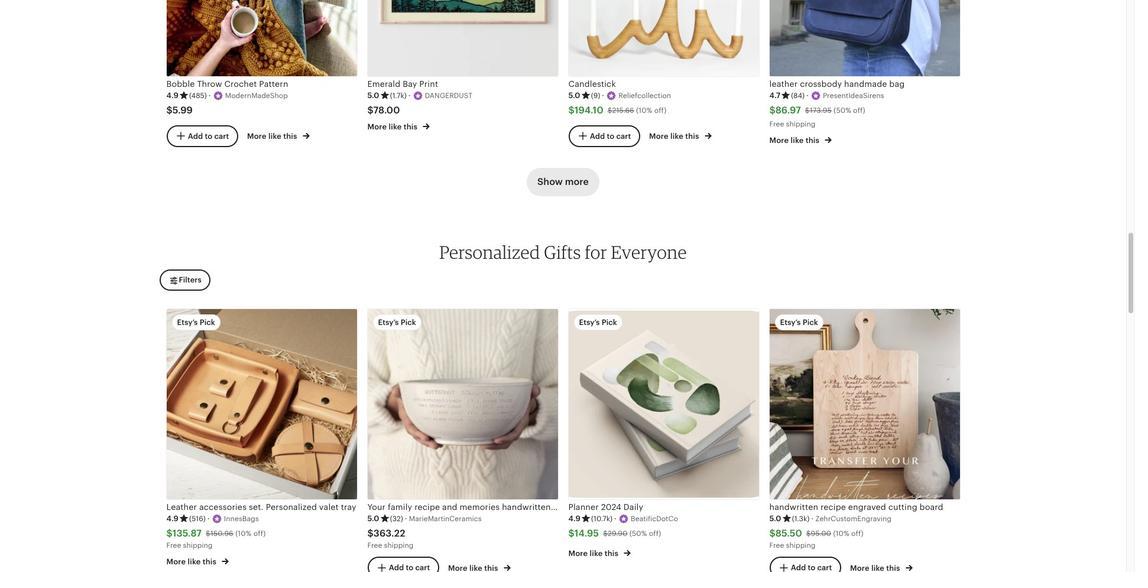 Task type: vqa. For each thing, say whether or not it's contained in the screenshot.
CUTTING
yes



Task type: locate. For each thing, give the bounding box(es) containing it.
like down 14.95 in the right bottom of the page
[[590, 549, 603, 558]]

1 vertical spatial personalized
[[266, 502, 317, 512]]

more like this link for leather accessories set. personalized valet tray
[[166, 555, 229, 568]]

$ inside $ 363.22 free shipping
[[367, 528, 374, 539]]

more
[[367, 122, 387, 131], [247, 132, 266, 141], [649, 132, 668, 141], [769, 136, 789, 145], [568, 549, 588, 558], [166, 558, 186, 566]]

candlestick, candlesticks, "crête" candelabra in solid oak. image
[[568, 0, 759, 76]]

shipping down 85.50 on the bottom right
[[786, 541, 816, 550]]

more like this for planner 2024 daily
[[568, 549, 620, 558]]

filters button
[[159, 270, 210, 291]]

like down 78.00
[[389, 122, 402, 131]]

(50% right 29.90
[[629, 530, 647, 538]]

$ down candlestick
[[568, 105, 574, 116]]

free inside the $ 85.50 $ 95.00 (10% off) free shipping
[[769, 541, 784, 550]]

to down the $ 85.50 $ 95.00 (10% off) free shipping
[[808, 563, 815, 572]]

off) inside the $ 85.50 $ 95.00 (10% off) free shipping
[[851, 530, 863, 538]]

add to cart down 5.99
[[188, 131, 229, 140]]

· right (485)
[[209, 91, 211, 100]]

more for planner 2024 daily
[[568, 549, 588, 558]]

· right (32)
[[405, 514, 407, 523]]

your
[[367, 502, 386, 512]]

recipe up · mariemartinceramics
[[414, 502, 440, 512]]

5.0 for candlestick
[[568, 91, 580, 100]]

to for bobble throw crochet pattern
[[205, 131, 212, 140]]

more down reliefcollection
[[649, 132, 668, 141]]

cart for your family recipe and memories handwritten on a  custom mixing bowl
[[415, 563, 430, 572]]

shipping down the 135.87
[[183, 541, 213, 550]]

pick for 135.87
[[200, 318, 215, 327]]

4 etsy's pick from the left
[[780, 318, 818, 327]]

free inside $ 135.87 $ 150.96 (10% off) free shipping
[[166, 541, 181, 550]]

like for leather accessories set. personalized valet tray
[[188, 558, 201, 566]]

off) inside $ 135.87 $ 150.96 (10% off) free shipping
[[253, 530, 266, 538]]

$ 5.99
[[166, 105, 193, 116]]

2 etsy's from the left
[[378, 318, 399, 327]]

· down 2024 at bottom
[[614, 514, 617, 523]]

· for bobble throw crochet pattern
[[209, 91, 211, 100]]

emerald
[[367, 79, 400, 88]]

add down $ 363.22 free shipping
[[389, 563, 404, 572]]

$
[[166, 105, 173, 116], [367, 105, 373, 116], [568, 105, 574, 116], [769, 105, 775, 116], [608, 106, 612, 115], [805, 106, 810, 115], [166, 528, 173, 539], [367, 528, 374, 539], [568, 528, 574, 539], [769, 528, 775, 539], [206, 530, 210, 538], [603, 530, 608, 538], [806, 530, 811, 538]]

$ 14.95 $ 29.90 (50% off)
[[568, 528, 661, 539]]

135.87
[[173, 528, 202, 539]]

(50%
[[834, 106, 851, 115], [629, 530, 647, 538]]

handwritten
[[502, 502, 551, 512], [769, 502, 818, 512]]

add to cart button for your family recipe and memories handwritten on a  custom mixing bowl
[[367, 557, 439, 572]]

add to cart down $ 194.10 $ 215.66 (10% off)
[[590, 131, 631, 140]]

add to cart
[[188, 131, 229, 140], [590, 131, 631, 140], [389, 563, 430, 572], [791, 563, 832, 572]]

more
[[565, 176, 589, 188]]

etsy's for 363.22
[[378, 318, 399, 327]]

· right (84) on the right top of the page
[[806, 91, 809, 100]]

show
[[537, 176, 563, 188]]

cart
[[214, 131, 229, 140], [616, 131, 631, 140], [415, 563, 430, 572], [817, 563, 832, 572]]

free inside $ 86.97 $ 173.95 (50% off) free shipping
[[769, 120, 784, 128]]

like down the 135.87
[[188, 558, 201, 566]]

0 horizontal spatial handwritten
[[502, 502, 551, 512]]

more down the 135.87
[[166, 558, 186, 566]]

on
[[553, 502, 563, 512]]

· right (516)
[[207, 514, 210, 523]]

like down $ 86.97 $ 173.95 (50% off) free shipping
[[791, 136, 804, 145]]

free down the 135.87
[[166, 541, 181, 550]]

4.9 for 363.22
[[166, 514, 179, 523]]

(10% for 194.10
[[636, 106, 652, 115]]

custom
[[573, 502, 604, 512]]

to down $ 194.10 $ 215.66 (10% off)
[[607, 131, 614, 140]]

(50% inside $ 14.95 $ 29.90 (50% off)
[[629, 530, 647, 538]]

(50% for 86.97
[[834, 106, 851, 115]]

etsy's pick
[[177, 318, 215, 327], [378, 318, 416, 327], [579, 318, 617, 327], [780, 318, 818, 327]]

(1.3k)
[[792, 515, 809, 523]]

your family recipe and memories handwritten on a  custom mixing bowl - handmade ceramic- personalized heirloom wedding gift & christmas gift image
[[367, 309, 558, 499]]

more like this down the 135.87
[[166, 558, 218, 566]]

more like this down 78.00
[[367, 122, 419, 131]]

off) for 86.97
[[853, 106, 865, 115]]

shipping inside $ 135.87 $ 150.96 (10% off) free shipping
[[183, 541, 213, 550]]

1 horizontal spatial handwritten
[[769, 502, 818, 512]]

more for emerald bay print
[[367, 122, 387, 131]]

1 vertical spatial (50%
[[629, 530, 647, 538]]

off) inside $ 14.95 $ 29.90 (50% off)
[[649, 530, 661, 538]]

1 pick from the left
[[200, 318, 215, 327]]

3 pick from the left
[[602, 318, 617, 327]]

0 horizontal spatial recipe
[[414, 502, 440, 512]]

95.00
[[811, 530, 831, 538]]

more like this down 14.95 in the right bottom of the page
[[568, 549, 620, 558]]

handwritten up '(1.3k)'
[[769, 502, 818, 512]]

add to cart for bobble throw crochet pattern
[[188, 131, 229, 140]]

· right (1.7k)
[[408, 91, 411, 100]]

beatificdotco
[[631, 515, 678, 523]]

more like this link
[[367, 120, 430, 132], [247, 130, 310, 142], [649, 130, 712, 142], [769, 134, 832, 146], [568, 547, 631, 559], [166, 555, 229, 568]]

leather
[[769, 79, 798, 88]]

family
[[388, 502, 412, 512]]

this for leather crossbody handmade bag
[[806, 136, 819, 145]]

shipping inside $ 363.22 free shipping
[[384, 541, 414, 550]]

handwritten recipe engraved cutting board | 18"recipe board| laser engraved| recipe transfer |zehr engraving| christmas gift l thanksgiving image
[[769, 309, 960, 499]]

a
[[566, 502, 570, 512]]

more like this link for emerald bay print
[[367, 120, 430, 132]]

personalized
[[439, 241, 540, 263], [266, 502, 317, 512]]

etsy's pick for 135.87
[[177, 318, 215, 327]]

this
[[404, 122, 417, 131], [283, 132, 297, 141], [685, 132, 699, 141], [806, 136, 819, 145], [605, 549, 618, 558], [203, 558, 216, 566]]

more like this link down "modernmadeshop"
[[247, 130, 310, 142]]

(10% down innesbags
[[235, 530, 252, 538]]

more like this for emerald bay print
[[367, 122, 419, 131]]

show more link
[[527, 168, 599, 196]]

5.0 down emerald
[[367, 91, 379, 100]]

more like this link for planner 2024 daily
[[568, 547, 631, 559]]

add to cart button down $ 194.10 $ 215.66 (10% off)
[[568, 125, 640, 147]]

(50% inside $ 86.97 $ 173.95 (50% off) free shipping
[[834, 106, 851, 115]]

off)
[[654, 106, 666, 115], [853, 106, 865, 115], [253, 530, 266, 538], [649, 530, 661, 538], [851, 530, 863, 538]]

pick for 363.22
[[401, 318, 416, 327]]

to
[[205, 131, 212, 140], [607, 131, 614, 140], [406, 563, 413, 572], [808, 563, 815, 572]]

shipping down 86.97
[[786, 120, 816, 128]]

(10% for 85.50
[[833, 530, 849, 538]]

more like this link down $ 135.87 $ 150.96 (10% off) free shipping
[[166, 555, 229, 568]]

more for leather crossbody handmade bag
[[769, 136, 789, 145]]

etsy's for 85.50
[[780, 318, 801, 327]]

add down 5.99
[[188, 131, 203, 140]]

4 pick from the left
[[803, 318, 818, 327]]

cart for bobble throw crochet pattern
[[214, 131, 229, 140]]

1 etsy's from the left
[[177, 318, 198, 327]]

3 etsy's pick from the left
[[579, 318, 617, 327]]

off) down presentideasirens
[[853, 106, 865, 115]]

more down 86.97
[[769, 136, 789, 145]]

shipping inside $ 86.97 $ 173.95 (50% off) free shipping
[[786, 120, 816, 128]]

print
[[419, 79, 438, 88]]

more like this link down $ 86.97 $ 173.95 (50% off) free shipping
[[769, 134, 832, 146]]

add for candlestick
[[590, 131, 605, 140]]

like down "modernmadeshop"
[[268, 132, 281, 141]]

(10%
[[636, 106, 652, 115], [235, 530, 252, 538], [833, 530, 849, 538]]

cart down bobble throw crochet pattern
[[214, 131, 229, 140]]

0 horizontal spatial personalized
[[266, 502, 317, 512]]

crossbody
[[800, 79, 842, 88]]

1 horizontal spatial (50%
[[834, 106, 851, 115]]

handwritten left on
[[502, 502, 551, 512]]

194.10
[[574, 105, 603, 116]]

add to cart for your family recipe and memories handwritten on a  custom mixing bowl
[[389, 563, 430, 572]]

recipe up · zehrcustomengraving
[[820, 502, 846, 512]]

off) down zehrcustomengraving
[[851, 530, 863, 538]]

add down the $ 85.50 $ 95.00 (10% off) free shipping
[[791, 563, 806, 572]]

4.9 down "leather"
[[166, 514, 179, 523]]

2 handwritten from the left
[[769, 502, 818, 512]]

cart for handwritten recipe engraved cutting board
[[817, 563, 832, 572]]

more like this link down 14.95 in the right bottom of the page
[[568, 547, 631, 559]]

4.9
[[166, 91, 179, 100], [166, 514, 179, 523], [568, 514, 580, 523]]

to down (485)
[[205, 131, 212, 140]]

(32)
[[390, 515, 403, 523]]

dangerdust
[[425, 92, 472, 100]]

(10% inside $ 194.10 $ 215.66 (10% off)
[[636, 106, 652, 115]]

(10% inside the $ 85.50 $ 95.00 (10% off) free shipping
[[833, 530, 849, 538]]

2 pick from the left
[[401, 318, 416, 327]]

valet
[[319, 502, 339, 512]]

· right (9)
[[602, 91, 604, 100]]

cart down 215.66
[[616, 131, 631, 140]]

1 horizontal spatial personalized
[[439, 241, 540, 263]]

add
[[188, 131, 203, 140], [590, 131, 605, 140], [389, 563, 404, 572], [791, 563, 806, 572]]

off) down beatificdotco
[[649, 530, 661, 538]]

more like this link down 78.00
[[367, 120, 430, 132]]

$ left 95.00
[[769, 528, 775, 539]]

engraved
[[848, 502, 886, 512]]

more like this down 86.97
[[769, 136, 821, 145]]

more down "modernmadeshop"
[[247, 132, 266, 141]]

free
[[769, 120, 784, 128], [166, 541, 181, 550], [367, 541, 382, 550], [769, 541, 784, 550]]

to down $ 363.22 free shipping
[[406, 563, 413, 572]]

accessories
[[199, 502, 247, 512]]

emerald bay print
[[367, 79, 438, 88]]

add to cart down the $ 85.50 $ 95.00 (10% off) free shipping
[[791, 563, 832, 572]]

$ right the 194.10 at the top right
[[608, 106, 612, 115]]

$ down 'a'
[[568, 528, 574, 539]]

add to cart button for handwritten recipe engraved cutting board
[[769, 557, 841, 572]]

shipping
[[786, 120, 816, 128], [183, 541, 213, 550], [384, 541, 414, 550], [786, 541, 816, 550]]

more down 14.95 in the right bottom of the page
[[568, 549, 588, 558]]

0 horizontal spatial (50%
[[629, 530, 647, 538]]

off) down reliefcollection
[[654, 106, 666, 115]]

(10% down · zehrcustomengraving
[[833, 530, 849, 538]]

bowl
[[635, 502, 655, 512]]

zehrcustomengraving
[[815, 515, 891, 523]]

more for leather accessories set. personalized valet tray
[[166, 558, 186, 566]]

this for planner 2024 daily
[[605, 549, 618, 558]]

off) for 135.87
[[253, 530, 266, 538]]

free down the 363.22
[[367, 541, 382, 550]]

cart down the $ 85.50 $ 95.00 (10% off) free shipping
[[817, 563, 832, 572]]

· right '(1.3k)'
[[811, 514, 814, 523]]

0 vertical spatial (50%
[[834, 106, 851, 115]]

bay
[[403, 79, 417, 88]]

0 horizontal spatial (10%
[[235, 530, 252, 538]]

(10% down reliefcollection
[[636, 106, 652, 115]]

4 etsy's from the left
[[780, 318, 801, 327]]

leather
[[166, 502, 197, 512]]

recipe
[[414, 502, 440, 512], [820, 502, 846, 512]]

add to cart button down 5.99
[[166, 125, 238, 147]]

· mariemartinceramics
[[405, 514, 482, 523]]

2 horizontal spatial (10%
[[833, 530, 849, 538]]

more like this down "modernmadeshop"
[[247, 132, 299, 141]]

shipping down the 363.22
[[384, 541, 414, 550]]

add to cart button down $ 363.22 free shipping
[[367, 557, 439, 572]]

off) for 85.50
[[851, 530, 863, 538]]

4.9 down bobble
[[166, 91, 179, 100]]

shipping inside the $ 85.50 $ 95.00 (10% off) free shipping
[[786, 541, 816, 550]]

more like this for leather crossbody handmade bag
[[769, 136, 821, 145]]

1 horizontal spatial (10%
[[636, 106, 652, 115]]

(9)
[[591, 92, 600, 100]]

(50% down presentideasirens
[[834, 106, 851, 115]]

5.0 up the 194.10 at the top right
[[568, 91, 580, 100]]

off) inside $ 194.10 $ 215.66 (10% off)
[[654, 106, 666, 115]]

filters
[[179, 276, 202, 285]]

2 etsy's pick from the left
[[378, 318, 416, 327]]

free for 85.50
[[769, 541, 784, 550]]

cart down · mariemartinceramics
[[415, 563, 430, 572]]

add down the 194.10 at the top right
[[590, 131, 605, 140]]

4.9 for 78.00
[[166, 91, 179, 100]]

5.0
[[367, 91, 379, 100], [568, 91, 580, 100], [367, 514, 379, 523], [769, 514, 781, 523]]

5.0 down "your"
[[367, 514, 379, 523]]

(10% for 135.87
[[235, 530, 252, 538]]

5.0 up 85.50 on the bottom right
[[769, 514, 781, 523]]

like
[[389, 122, 402, 131], [268, 132, 281, 141], [670, 132, 683, 141], [791, 136, 804, 145], [590, 549, 603, 558], [188, 558, 201, 566]]

(50% for 14.95
[[629, 530, 647, 538]]

14.95
[[574, 528, 599, 539]]

to for handwritten recipe engraved cutting board
[[808, 563, 815, 572]]

1 etsy's pick from the left
[[177, 318, 215, 327]]

1 horizontal spatial recipe
[[820, 502, 846, 512]]

add to cart for candlestick
[[590, 131, 631, 140]]

free for 135.87
[[166, 541, 181, 550]]

free down 85.50 on the bottom right
[[769, 541, 784, 550]]

more down the $ 78.00
[[367, 122, 387, 131]]

add to cart button down the $ 85.50 $ 95.00 (10% off) free shipping
[[769, 557, 841, 572]]

add to cart down $ 363.22 free shipping
[[389, 563, 430, 572]]

·
[[209, 91, 211, 100], [408, 91, 411, 100], [602, 91, 604, 100], [806, 91, 809, 100], [207, 514, 210, 523], [405, 514, 407, 523], [614, 514, 617, 523], [811, 514, 814, 523]]

off) inside $ 86.97 $ 173.95 (50% off) free shipping
[[853, 106, 865, 115]]

1 handwritten from the left
[[502, 502, 551, 512]]

to for your family recipe and memories handwritten on a  custom mixing bowl
[[406, 563, 413, 572]]

2 recipe from the left
[[820, 502, 846, 512]]

free down 86.97
[[769, 120, 784, 128]]

3 etsy's from the left
[[579, 318, 600, 327]]

tray
[[341, 502, 356, 512]]

add to cart button
[[166, 125, 238, 147], [568, 125, 640, 147], [367, 557, 439, 572], [769, 557, 841, 572]]

$ down 4.7
[[769, 105, 775, 116]]

like down reliefcollection
[[670, 132, 683, 141]]

$ inside $ 14.95 $ 29.90 (50% off)
[[603, 530, 608, 538]]

(10% inside $ 135.87 $ 150.96 (10% off) free shipping
[[235, 530, 252, 538]]

(1.7k)
[[390, 92, 407, 100]]

$ down (10.7k)
[[603, 530, 608, 538]]

off) down innesbags
[[253, 530, 266, 538]]

$ down "your"
[[367, 528, 374, 539]]

bag
[[889, 79, 905, 88]]

shipping for 85.50
[[786, 541, 816, 550]]



Task type: describe. For each thing, give the bounding box(es) containing it.
5.99
[[173, 105, 193, 116]]

2024
[[601, 502, 621, 512]]

shipping for 135.87
[[183, 541, 213, 550]]

(516)
[[189, 515, 206, 523]]

bobble
[[166, 79, 195, 88]]

cart for candlestick
[[616, 131, 631, 140]]

show more
[[537, 176, 589, 188]]

363.22
[[374, 528, 405, 539]]

planner 2024 daily, personalize planner, 2024 daily planner, custom planner, agenda 2024 - 2025, image
[[568, 309, 759, 499]]

memories
[[460, 502, 500, 512]]

5.0 for emerald bay print
[[367, 91, 379, 100]]

pattern
[[259, 79, 288, 88]]

$ down bobble
[[166, 105, 173, 116]]

leather crossbody handmade bag
[[769, 79, 905, 88]]

more like this down reliefcollection
[[649, 132, 701, 141]]

85.50
[[775, 528, 802, 539]]

add for handwritten recipe engraved cutting board
[[791, 563, 806, 572]]

gifts
[[544, 241, 581, 263]]

$ 78.00
[[367, 105, 400, 116]]

· for leather accessories set. personalized valet tray
[[207, 514, 210, 523]]

5.0 for handwritten recipe engraved cutting board
[[769, 514, 781, 523]]

etsy's pick for 85.50
[[780, 318, 818, 327]]

like for planner 2024 daily
[[590, 549, 603, 558]]

planner 2024 daily
[[568, 502, 643, 512]]

$ right the 135.87
[[206, 530, 210, 538]]

$ down '(1.3k)'
[[806, 530, 811, 538]]

everyone
[[611, 241, 687, 263]]

215.66
[[612, 106, 634, 115]]

$ 194.10 $ 215.66 (10% off)
[[568, 105, 666, 116]]

$ 135.87 $ 150.96 (10% off) free shipping
[[166, 528, 266, 550]]

etsy's for 135.87
[[177, 318, 198, 327]]

more like this for leather accessories set. personalized valet tray
[[166, 558, 218, 566]]

this for leather accessories set. personalized valet tray
[[203, 558, 216, 566]]

board
[[920, 502, 943, 512]]

bobble throw crochet pattern - easy crochet blanket pattern- crochet afghan pattern- pdf - instant digital download image
[[166, 0, 357, 76]]

like for leather crossbody handmade bag
[[791, 136, 804, 145]]

· for planner 2024 daily
[[614, 514, 617, 523]]

emerald bay print - minimalist mountain panorama, calm lake landscape, blue & green earth tones, modern tree nature wall art / 22x11, 44x22 image
[[367, 0, 558, 76]]

$ 85.50 $ 95.00 (10% off) free shipping
[[769, 528, 863, 550]]

cutting
[[888, 502, 917, 512]]

your family recipe and memories handwritten on a  custom mixing bowl
[[367, 502, 655, 512]]

mariemartinceramics
[[409, 515, 482, 523]]

add to cart button for bobble throw crochet pattern
[[166, 125, 238, 147]]

leather crossbody handmade bag, best holiday gift, unique holiday gift for women, minimalist leather shoulder bag,crossbody cute women purse image
[[769, 0, 960, 76]]

4.7
[[769, 91, 780, 100]]

$ 363.22 free shipping
[[367, 528, 414, 550]]

handwritten recipe engraved cutting board
[[769, 502, 943, 512]]

throw
[[197, 79, 222, 88]]

$ down "leather"
[[166, 528, 173, 539]]

off) for 194.10
[[654, 106, 666, 115]]

reliefcollection
[[618, 92, 671, 100]]

· inside · mariemartinceramics
[[405, 514, 407, 523]]

to for candlestick
[[607, 131, 614, 140]]

1 recipe from the left
[[414, 502, 440, 512]]

$ right 86.97
[[805, 106, 810, 115]]

crochet
[[224, 79, 257, 88]]

like for emerald bay print
[[389, 122, 402, 131]]

(485)
[[189, 92, 207, 100]]

free inside $ 363.22 free shipping
[[367, 541, 382, 550]]

innesbags
[[224, 515, 259, 523]]

(10.7k)
[[591, 515, 612, 523]]

150.96
[[210, 530, 233, 538]]

candlestick
[[568, 79, 616, 88]]

etsy's pick for 363.22
[[378, 318, 416, 327]]

pick for 85.50
[[803, 318, 818, 327]]

presentideasirens
[[823, 92, 884, 100]]

$ down emerald
[[367, 105, 373, 116]]

personalized gifts for everyone
[[439, 241, 687, 263]]

more like this link for leather crossbody handmade bag
[[769, 134, 832, 146]]

· zehrcustomengraving
[[811, 514, 891, 523]]

add to cart for handwritten recipe engraved cutting board
[[791, 563, 832, 572]]

free for 86.97
[[769, 120, 784, 128]]

modernmadeshop
[[225, 92, 288, 100]]

$ 86.97 $ 173.95 (50% off) free shipping
[[769, 105, 865, 128]]

78.00
[[373, 105, 400, 116]]

173.95
[[810, 106, 832, 115]]

off) for 14.95
[[649, 530, 661, 538]]

· for emerald bay print
[[408, 91, 411, 100]]

more like this link down reliefcollection
[[649, 130, 712, 142]]

5.0 for your family recipe and memories handwritten on a  custom mixing bowl
[[367, 514, 379, 523]]

shipping for 86.97
[[786, 120, 816, 128]]

4.9 down 'a'
[[568, 514, 580, 523]]

add for bobble throw crochet pattern
[[188, 131, 203, 140]]

and
[[442, 502, 457, 512]]

leather accessories set. personalized valet tray, cardholder, coasters. desk organizer. anniversary gift for him. leather goods gift set image
[[166, 309, 357, 499]]

0 vertical spatial personalized
[[439, 241, 540, 263]]

mixing
[[606, 502, 633, 512]]

add for your family recipe and memories handwritten on a  custom mixing bowl
[[389, 563, 404, 572]]

(84)
[[791, 92, 805, 100]]

86.97
[[775, 105, 801, 116]]

$ inside $ 194.10 $ 215.66 (10% off)
[[608, 106, 612, 115]]

daily
[[624, 502, 643, 512]]

handmade
[[844, 79, 887, 88]]

leather accessories set. personalized valet tray
[[166, 502, 356, 512]]

this for emerald bay print
[[404, 122, 417, 131]]

· inside · zehrcustomengraving
[[811, 514, 814, 523]]

29.90
[[608, 530, 627, 538]]

· for leather crossbody handmade bag
[[806, 91, 809, 100]]

planner
[[568, 502, 599, 512]]

· for candlestick
[[602, 91, 604, 100]]

for
[[585, 241, 607, 263]]

bobble throw crochet pattern
[[166, 79, 288, 88]]

add to cart button for candlestick
[[568, 125, 640, 147]]

set.
[[249, 502, 264, 512]]



